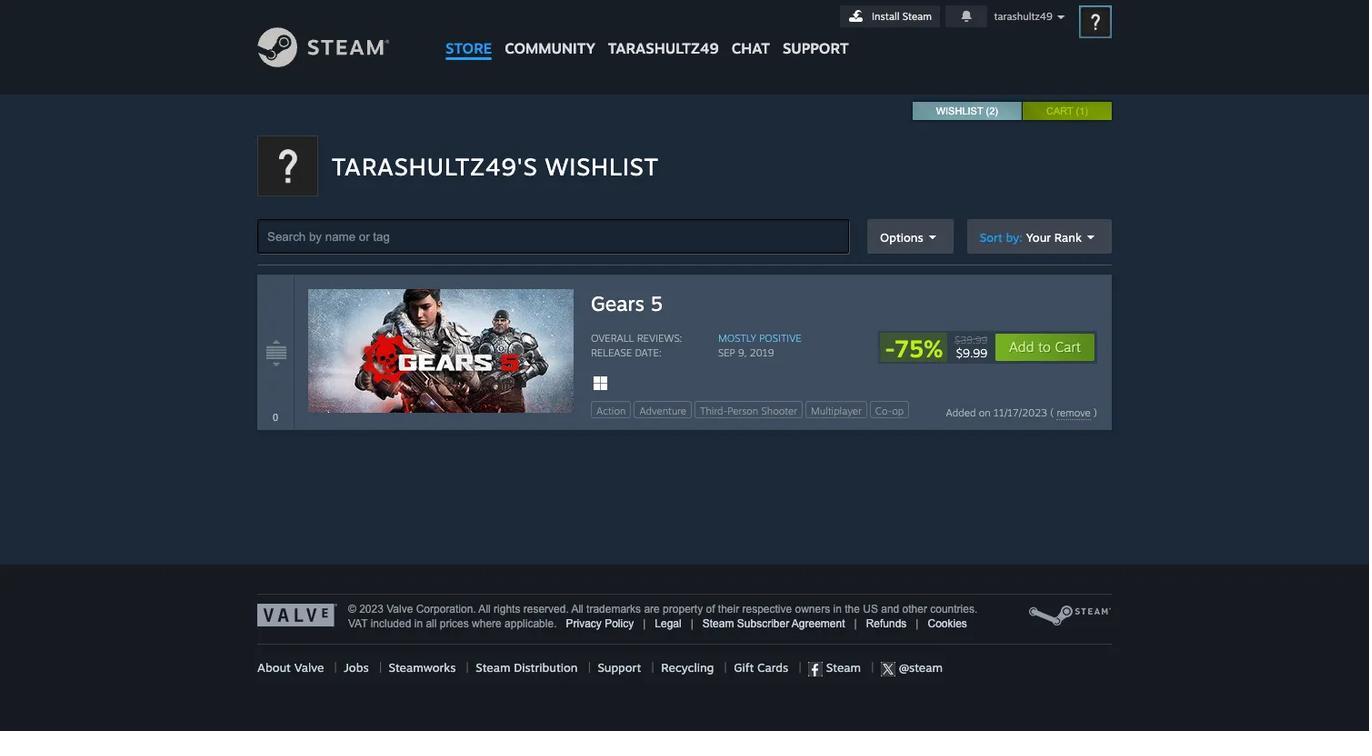 Task type: vqa. For each thing, say whether or not it's contained in the screenshot.
40% at the bottom
no



Task type: locate. For each thing, give the bounding box(es) containing it.
tarashultz49 link
[[602, 0, 726, 66]]

in left the
[[834, 603, 842, 616]]

about valve | jobs | steamworks | steam distribution | support | recycling | gift cards |
[[257, 660, 809, 675]]

0 horizontal spatial valve
[[294, 660, 324, 675]]

1 horizontal spatial tarashultz49
[[994, 10, 1053, 23]]

steam distribution link
[[476, 660, 578, 675]]

steam subscriber agreement link
[[703, 618, 845, 630]]

| left support link
[[588, 660, 591, 675]]

0 vertical spatial in
[[834, 603, 842, 616]]

community
[[505, 39, 596, 57]]

1 valve software image from the left
[[257, 604, 337, 627]]

shooter
[[762, 405, 798, 417]]

recycling
[[661, 660, 714, 675]]

release
[[591, 347, 632, 359]]

jobs link
[[344, 660, 369, 675]]

positive
[[760, 332, 802, 345]]

corporation.
[[416, 603, 476, 616]]

by:
[[1006, 230, 1023, 244]]

add to cart link
[[995, 333, 1096, 362]]

0 vertical spatial tarashultz49
[[994, 10, 1053, 23]]

0 horizontal spatial all
[[479, 603, 491, 616]]

| down refunds
[[861, 660, 881, 675]]

1 horizontal spatial )
[[1085, 106, 1089, 116]]

gears 5 link
[[591, 289, 1098, 317]]

co-
[[876, 405, 893, 417]]

recycling link
[[661, 660, 714, 675]]

0 horizontal spatial )
[[995, 106, 999, 116]]

2 valve software image from the left
[[1029, 604, 1112, 628]]

(
[[986, 106, 990, 116], [1076, 106, 1080, 116], [1051, 407, 1054, 419]]

are
[[644, 603, 660, 616]]

( for 1
[[1076, 106, 1080, 116]]

1 horizontal spatial (
[[1051, 407, 1054, 419]]

valve right the about at the left of the page
[[294, 660, 324, 675]]

0 horizontal spatial (
[[986, 106, 990, 116]]

in
[[834, 603, 842, 616], [414, 618, 423, 630]]

valve software image
[[257, 604, 337, 627], [1029, 604, 1112, 628]]

sort by: your rank
[[980, 230, 1082, 244]]

tarashultz49
[[994, 10, 1053, 23], [608, 39, 719, 57]]

to
[[1039, 338, 1051, 356]]

gears
[[591, 291, 645, 316]]

) for 1
[[1085, 106, 1089, 116]]

steam down where at the bottom
[[476, 660, 511, 675]]

all
[[479, 603, 491, 616], [572, 603, 584, 616]]

all
[[426, 618, 437, 630]]

2 horizontal spatial (
[[1076, 106, 1080, 116]]

0 horizontal spatial tarashultz49
[[608, 39, 719, 57]]

remove
[[1057, 407, 1091, 419]]

co-op
[[876, 405, 904, 417]]

valve up included
[[387, 603, 413, 616]]

vat
[[348, 618, 368, 630]]

0 vertical spatial cart
[[1047, 106, 1074, 116]]

policy
[[605, 618, 634, 630]]

| right support link
[[652, 660, 655, 675]]

chat link
[[726, 0, 777, 62]]

store
[[446, 39, 492, 57]]

|
[[643, 618, 646, 630], [691, 618, 694, 630], [855, 618, 857, 630], [916, 618, 919, 630], [334, 660, 337, 675], [379, 660, 382, 675], [466, 660, 469, 675], [588, 660, 591, 675], [652, 660, 655, 675], [725, 660, 727, 675], [799, 660, 802, 675], [861, 660, 881, 675]]

steam link
[[809, 660, 861, 677]]

prices
[[440, 618, 469, 630]]

about valve link
[[257, 660, 324, 675]]

add to cart
[[1010, 338, 1081, 356]]

1 vertical spatial cart
[[1055, 338, 1081, 356]]

sep 9, 2019
[[719, 347, 774, 359]]

$9.99
[[957, 346, 988, 360]]

in left the all
[[414, 618, 423, 630]]

1 horizontal spatial valve software image
[[1029, 604, 1112, 628]]

2019
[[750, 347, 774, 359]]

cart right to
[[1055, 338, 1081, 356]]

mostly
[[719, 332, 757, 345]]

all up privacy on the bottom of page
[[572, 603, 584, 616]]

0 horizontal spatial in
[[414, 618, 423, 630]]

tarashultz49's wishlist
[[332, 152, 659, 181]]

install steam
[[872, 10, 932, 23]]

1 vertical spatial tarashultz49
[[608, 39, 719, 57]]

date:
[[635, 347, 662, 359]]

cookies
[[928, 618, 968, 630]]

1 horizontal spatial all
[[572, 603, 584, 616]]

steam
[[903, 10, 932, 23], [703, 618, 734, 630], [476, 660, 511, 675], [823, 660, 861, 675]]

| right steamworks link
[[466, 660, 469, 675]]

mostly positive release date:
[[591, 332, 802, 359]]

valve inside © 2023 valve corporation.  all rights reserved.  all trademarks are property of their respective owners in the us and other countries. vat included in all prices where applicable. privacy policy | legal | steam subscriber agreement | refunds | cookies
[[387, 603, 413, 616]]

1 horizontal spatial in
[[834, 603, 842, 616]]

wishlist
[[936, 106, 984, 116]]

1 horizontal spatial valve
[[387, 603, 413, 616]]

store link
[[439, 0, 499, 66]]

person
[[728, 405, 759, 417]]

0 vertical spatial valve
[[387, 603, 413, 616]]

| left gift
[[725, 660, 727, 675]]

@steam
[[896, 660, 943, 675]]

support
[[783, 39, 849, 57]]

Search by name or tag text field
[[257, 219, 850, 254]]

( left remove
[[1051, 407, 1054, 419]]

all up where at the bottom
[[479, 603, 491, 616]]

cards
[[758, 660, 789, 675]]

2023
[[359, 603, 384, 616]]

$39.99 $9.99
[[955, 334, 988, 360]]

None text field
[[262, 409, 289, 426]]

and
[[882, 603, 900, 616]]

install steam link
[[840, 5, 940, 27]]

steam down of
[[703, 618, 734, 630]]

cart left 1
[[1047, 106, 1074, 116]]

| right jobs link
[[379, 660, 382, 675]]

reviews:
[[637, 332, 683, 345]]

( right wishlist
[[986, 106, 990, 116]]

op
[[893, 405, 904, 417]]

about
[[257, 660, 291, 675]]

( right "2"
[[1076, 106, 1080, 116]]

) for 2
[[995, 106, 999, 116]]

cookies link
[[928, 618, 968, 630]]

respective
[[743, 603, 792, 616]]

0 horizontal spatial valve software image
[[257, 604, 337, 627]]

on
[[979, 407, 991, 419]]

legal
[[655, 618, 682, 630]]

gift
[[734, 660, 754, 675]]

sort
[[980, 230, 1003, 244]]

cart inside add to cart link
[[1055, 338, 1081, 356]]

owners
[[795, 603, 831, 616]]

overall
[[591, 332, 634, 345]]

valve
[[387, 603, 413, 616], [294, 660, 324, 675]]



Task type: describe. For each thing, give the bounding box(es) containing it.
install
[[872, 10, 900, 23]]

( for 2
[[986, 106, 990, 116]]

added on 11/17/2023 ( remove )
[[946, 407, 1098, 419]]

75%
[[896, 334, 943, 363]]

2 horizontal spatial )
[[1094, 407, 1098, 419]]

privacy policy link
[[566, 618, 634, 630]]

privacy
[[566, 618, 602, 630]]

steam inside © 2023 valve corporation.  all rights reserved.  all trademarks are property of their respective owners in the us and other countries. vat included in all prices where applicable. privacy policy | legal | steam subscriber agreement | refunds | cookies
[[703, 618, 734, 630]]

property
[[663, 603, 703, 616]]

adventure
[[640, 405, 687, 417]]

| down property
[[691, 618, 694, 630]]

steam right install
[[903, 10, 932, 23]]

rights
[[494, 603, 521, 616]]

11/17/2023
[[994, 407, 1048, 419]]

us
[[863, 603, 878, 616]]

overall reviews:
[[591, 332, 683, 345]]

third-person shooter
[[700, 405, 798, 417]]

support
[[598, 660, 642, 675]]

options
[[881, 230, 924, 244]]

community link
[[499, 0, 602, 66]]

1 vertical spatial in
[[414, 618, 423, 630]]

included
[[371, 618, 411, 630]]

wishlist
[[545, 152, 659, 181]]

rank
[[1055, 230, 1082, 244]]

applicable.
[[505, 618, 557, 630]]

5
[[650, 291, 663, 316]]

action
[[597, 405, 626, 417]]

distribution
[[514, 660, 578, 675]]

2
[[990, 106, 995, 116]]

steamworks link
[[389, 660, 456, 675]]

@steam link
[[881, 660, 943, 677]]

| right cards
[[799, 660, 802, 675]]

agreement
[[792, 618, 845, 630]]

multiplayer
[[811, 405, 862, 417]]

trademarks
[[587, 603, 641, 616]]

| down the other
[[916, 618, 919, 630]]

refunds link
[[866, 618, 907, 630]]

1 all from the left
[[479, 603, 491, 616]]

reserved.
[[524, 603, 569, 616]]

gears 5
[[591, 291, 663, 316]]

sep
[[719, 347, 735, 359]]

9,
[[738, 347, 747, 359]]

legal link
[[655, 618, 682, 630]]

$39.99
[[955, 334, 988, 347]]

| left jobs link
[[334, 660, 337, 675]]

add
[[1010, 338, 1035, 356]]

jobs
[[344, 660, 369, 675]]

2 all from the left
[[572, 603, 584, 616]]

| down the
[[855, 618, 857, 630]]

third-
[[700, 405, 728, 417]]

tarashultz49's
[[332, 152, 538, 181]]

chat
[[732, 39, 770, 57]]

your
[[1027, 230, 1051, 244]]

where
[[472, 618, 502, 630]]

© 2023 valve corporation.  all rights reserved.  all trademarks are property of their respective owners in the us and other countries. vat included in all prices where applicable. privacy policy | legal | steam subscriber agreement | refunds | cookies
[[348, 603, 978, 630]]

support link
[[598, 660, 642, 675]]

other
[[903, 603, 928, 616]]

countries.
[[931, 603, 978, 616]]

refunds
[[866, 618, 907, 630]]

1
[[1080, 106, 1085, 116]]

| down the are in the left bottom of the page
[[643, 618, 646, 630]]

added
[[946, 407, 976, 419]]

the
[[845, 603, 860, 616]]

their
[[718, 603, 740, 616]]

steam down agreement
[[823, 660, 861, 675]]

1 vertical spatial valve
[[294, 660, 324, 675]]

wishlist                 ( 2 )
[[936, 106, 999, 116]]

©
[[348, 603, 356, 616]]

support link
[[777, 0, 856, 62]]

of
[[706, 603, 715, 616]]

-
[[885, 334, 896, 363]]

-75%
[[885, 334, 943, 363]]

steamworks
[[389, 660, 456, 675]]



